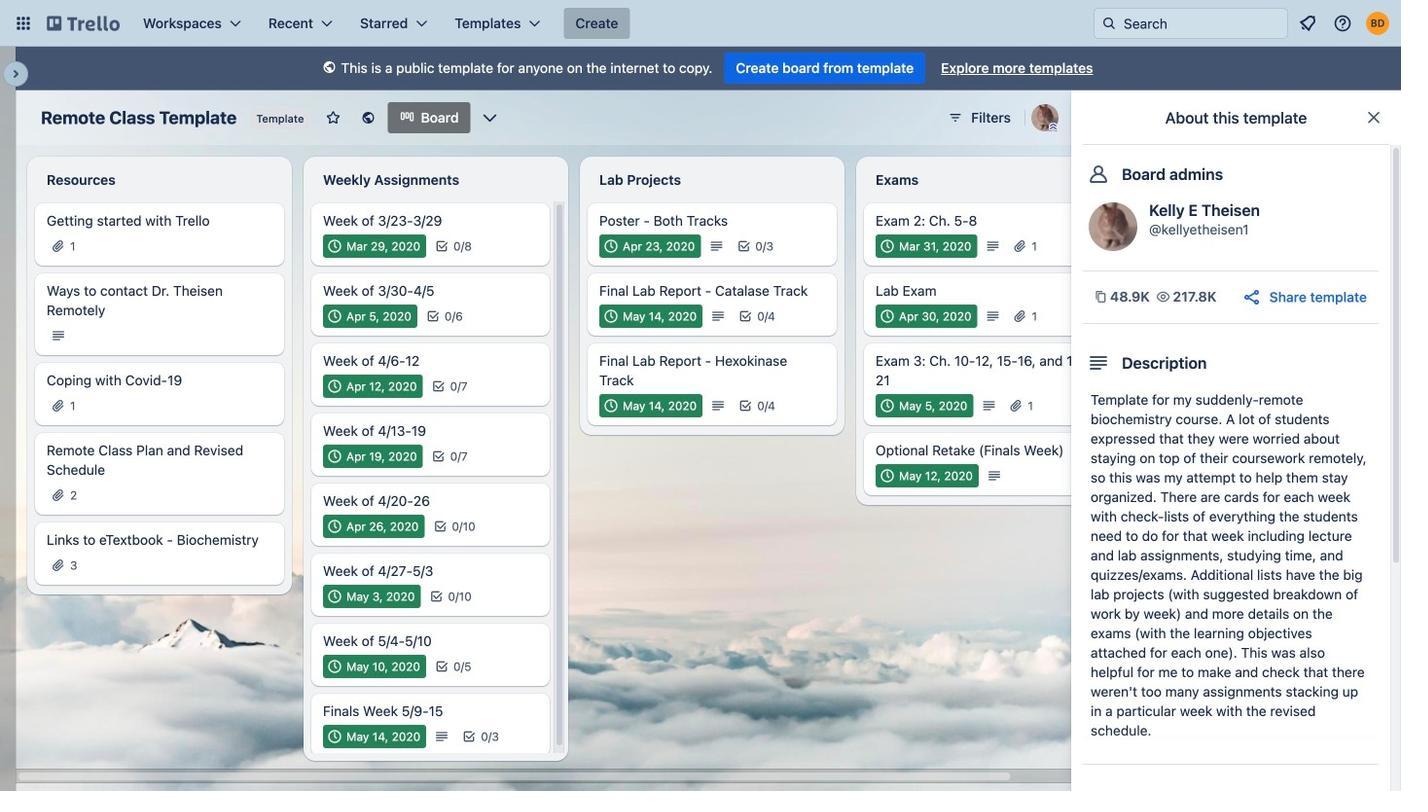 Task type: describe. For each thing, give the bounding box(es) containing it.
Search field
[[1117, 10, 1287, 37]]

star or unstar board image
[[325, 110, 341, 126]]

customize views image
[[480, 108, 500, 127]]

open information menu image
[[1333, 14, 1352, 33]]

0 notifications image
[[1296, 12, 1319, 35]]

1 vertical spatial kelly e theisen (kellyetheisen1) image
[[1089, 202, 1137, 251]]

Board name text field
[[31, 102, 246, 133]]

this member is an admin of this board. image
[[1049, 123, 1058, 131]]



Task type: locate. For each thing, give the bounding box(es) containing it.
public image
[[361, 110, 376, 126]]

barb dwyer (barbdwyer3) image
[[1366, 12, 1389, 35]]

0 horizontal spatial kelly e theisen (kellyetheisen1) image
[[1031, 104, 1059, 131]]

kelly e theisen (kellyetheisen1) image
[[1031, 104, 1059, 131], [1089, 202, 1137, 251]]

1 horizontal spatial kelly e theisen (kellyetheisen1) image
[[1089, 202, 1137, 251]]

back to home image
[[47, 8, 120, 39]]

search image
[[1101, 16, 1117, 31]]

0 vertical spatial kelly e theisen (kellyetheisen1) image
[[1031, 104, 1059, 131]]

primary element
[[0, 0, 1401, 47]]

None text field
[[35, 164, 284, 196], [311, 164, 560, 196], [588, 164, 837, 196], [864, 164, 1113, 196], [35, 164, 284, 196], [311, 164, 560, 196], [588, 164, 837, 196], [864, 164, 1113, 196]]



Task type: vqa. For each thing, say whether or not it's contained in the screenshot.
the primary element
yes



